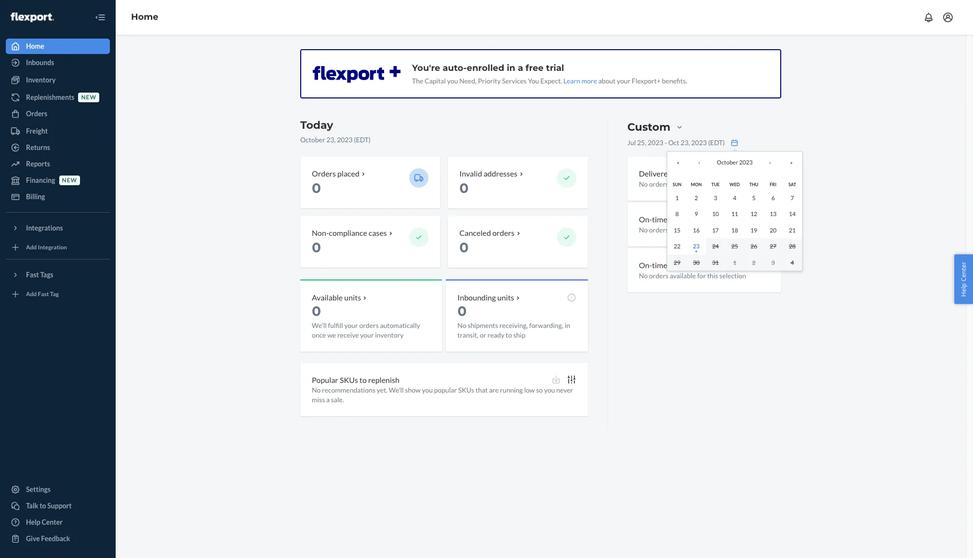 Task type: locate. For each thing, give the bounding box(es) containing it.
open account menu image
[[943, 12, 954, 23]]

you down auto- in the left top of the page
[[447, 77, 458, 85]]

‹
[[699, 159, 701, 166]]

20 button
[[764, 222, 783, 238]]

1 horizontal spatial 2 button
[[745, 254, 764, 271]]

2 down 26 button
[[753, 259, 756, 266]]

3 for from the top
[[698, 271, 706, 280]]

1 for october 1, 2023 element
[[676, 194, 679, 201]]

priority
[[478, 77, 501, 85]]

sat
[[789, 182, 797, 187]]

4
[[734, 194, 737, 201], [791, 259, 795, 266]]

1 vertical spatial for
[[698, 226, 706, 234]]

skus left that
[[459, 386, 475, 394]]

0 down available
[[312, 303, 321, 319]]

your
[[617, 77, 631, 85], [345, 321, 358, 329], [360, 331, 374, 339]]

1 available from the top
[[670, 180, 696, 188]]

(
[[354, 136, 356, 144], [709, 138, 711, 147]]

no recommendations yet. we'll show you popular skus that are running low so you never miss a sale.
[[312, 386, 574, 404]]

1 vertical spatial new
[[62, 177, 77, 184]]

0 down the orders placed
[[312, 180, 321, 196]]

4 button down 28 at the right of page
[[783, 254, 803, 271]]

1 this from the top
[[708, 180, 719, 188]]

2 on- from the top
[[639, 260, 653, 269]]

0 horizontal spatial a
[[326, 396, 330, 404]]

1 horizontal spatial you
[[447, 77, 458, 85]]

1 vertical spatial october
[[717, 159, 739, 166]]

home link right close navigation icon
[[131, 12, 159, 22]]

this down 31 button
[[708, 271, 719, 280]]

0 for invalid
[[460, 180, 469, 196]]

1 horizontal spatial help
[[960, 283, 969, 297]]

financing
[[26, 176, 55, 184]]

receiving,
[[500, 321, 528, 329]]

13
[[770, 210, 777, 218]]

jul
[[628, 138, 636, 147]]

in inside you're auto-enrolled in a free trial the capital you need, priority services you expect. learn more about your flexport+ benefits.
[[507, 63, 516, 73]]

fast inside add fast tag link
[[38, 291, 49, 298]]

0 horizontal spatial units
[[345, 293, 361, 302]]

1 vertical spatial time
[[653, 260, 668, 269]]

2 button down monday element
[[687, 190, 706, 206]]

7
[[791, 194, 795, 201]]

1 horizontal spatial 2
[[753, 259, 756, 266]]

selection inside on-time delivery no orders available for this selection
[[720, 271, 747, 280]]

october 3, 2023 element
[[714, 194, 718, 201]]

1 horizontal spatial skus
[[459, 386, 475, 394]]

october 25, 2023 element
[[732, 243, 739, 250]]

oct
[[669, 138, 680, 147]]

2 vertical spatial to
[[40, 502, 46, 510]]

1 button down october 25, 2023 element
[[726, 254, 745, 271]]

monday element
[[691, 182, 702, 187]]

0 horizontal spatial edt
[[356, 136, 369, 144]]

october 29, 2023 element
[[674, 259, 681, 266]]

fast left tag
[[38, 291, 49, 298]]

in up services on the right of the page
[[507, 63, 516, 73]]

3 down tuesday element
[[714, 194, 718, 201]]

new for financing
[[62, 177, 77, 184]]

to right talk
[[40, 502, 46, 510]]

friday element
[[770, 182, 777, 187]]

november 1, 2023 element
[[734, 259, 737, 266]]

12
[[751, 210, 758, 218]]

15 button
[[668, 222, 687, 238]]

available
[[312, 293, 343, 302]]

on- for on-time shipping
[[639, 215, 653, 224]]

new up orders link
[[81, 94, 96, 101]]

no orders available for this selection
[[639, 226, 747, 234]]

show
[[405, 386, 421, 394]]

selection down 11 button in the top of the page
[[720, 226, 747, 234]]

thursday element
[[750, 182, 759, 187]]

new
[[81, 94, 96, 101], [62, 177, 77, 184]]

ship
[[514, 331, 526, 339]]

0 vertical spatial 3
[[714, 194, 718, 201]]

delivered orders no orders available for this selection
[[639, 169, 747, 188]]

this down "10" button
[[708, 226, 719, 234]]

addresses
[[484, 169, 518, 178]]

october 15, 2023 element
[[674, 226, 681, 234]]

0 horizontal spatial new
[[62, 177, 77, 184]]

home right close navigation icon
[[131, 12, 159, 22]]

november 4, 2023 element
[[791, 259, 795, 266]]

edt
[[356, 136, 369, 144], [711, 138, 723, 147]]

1 horizontal spatial your
[[360, 331, 374, 339]]

1
[[676, 194, 679, 201], [734, 259, 737, 266]]

1 horizontal spatial edt
[[711, 138, 723, 147]]

october down "today"
[[300, 136, 325, 144]]

selection down november 1, 2023 element
[[720, 271, 747, 280]]

inventory
[[26, 76, 56, 84]]

1 add from the top
[[26, 244, 37, 251]]

are
[[489, 386, 499, 394]]

0 vertical spatial skus
[[340, 375, 358, 384]]

1 horizontal spatial 4
[[791, 259, 795, 266]]

for left tue
[[698, 180, 706, 188]]

october 26, 2023 element
[[751, 243, 758, 250]]

1 horizontal spatial new
[[81, 94, 96, 101]]

) inside today october 23, 2023 ( edt )
[[369, 136, 371, 144]]

1 vertical spatial to
[[360, 375, 367, 384]]

invalid
[[460, 169, 482, 178]]

non-
[[312, 228, 329, 237]]

fast left tags on the top left of page
[[26, 271, 39, 279]]

9 button
[[687, 206, 706, 222]]

( inside today october 23, 2023 ( edt )
[[354, 136, 356, 144]]

you right so
[[545, 386, 555, 394]]

1 vertical spatial in
[[565, 321, 571, 329]]

orders up inventory
[[360, 321, 379, 329]]

november 3, 2023 element
[[772, 259, 775, 266]]

27 button
[[764, 238, 783, 254]]

4 down 28 button
[[791, 259, 795, 266]]

0 horizontal spatial orders
[[26, 109, 47, 118]]

home up inbounds
[[26, 42, 44, 50]]

orders inside on-time delivery no orders available for this selection
[[650, 271, 669, 280]]

0 down canceled
[[460, 239, 469, 255]]

home link up the "inbounds" link
[[6, 39, 110, 54]]

october up wed
[[717, 159, 739, 166]]

edt up the october 2023
[[711, 138, 723, 147]]

1 vertical spatial add
[[26, 291, 37, 298]]

on-
[[639, 215, 653, 224], [639, 260, 653, 269]]

add for add integration
[[26, 244, 37, 251]]

23, down "today"
[[327, 136, 336, 144]]

october 19, 2023 element
[[751, 226, 758, 234]]

28
[[790, 243, 796, 250]]

time left '29' button
[[653, 260, 668, 269]]

1 vertical spatial center
[[42, 518, 63, 526]]

2 vertical spatial for
[[698, 271, 706, 280]]

october 27, 2023 element
[[770, 243, 777, 250]]

orders for orders
[[26, 109, 47, 118]]

add down the fast tags on the top left of page
[[26, 291, 37, 298]]

for inside delivered orders no orders available for this selection
[[698, 180, 706, 188]]

you inside you're auto-enrolled in a free trial the capital you need, priority services you expect. learn more about your flexport+ benefits.
[[447, 77, 458, 85]]

1 vertical spatial help center
[[26, 518, 63, 526]]

2 down monday element
[[695, 194, 699, 201]]

your right receive
[[360, 331, 374, 339]]

1 vertical spatial fast
[[38, 291, 49, 298]]

orders up freight
[[26, 109, 47, 118]]

reports
[[26, 160, 50, 168]]

2 for from the top
[[698, 226, 706, 234]]

( up placed
[[354, 136, 356, 144]]

october 5, 2023 element
[[753, 194, 756, 201]]

available inside delivered orders no orders available for this selection
[[670, 180, 696, 188]]

selection up october 4, 2023 element
[[720, 180, 747, 188]]

october 16, 2023 element
[[693, 226, 700, 234]]

october 21, 2023 element
[[790, 226, 796, 234]]

2 button down 26
[[745, 254, 764, 271]]

4 down wednesday element
[[734, 194, 737, 201]]

2023 up placed
[[337, 136, 353, 144]]

returns link
[[6, 140, 110, 155]]

october inside today october 23, 2023 ( edt )
[[300, 136, 325, 144]]

units for inbounding units
[[498, 293, 515, 302]]

0 down invalid
[[460, 180, 469, 196]]

1 horizontal spatial to
[[360, 375, 367, 384]]

replenishments
[[26, 93, 74, 101]]

2 horizontal spatial to
[[506, 331, 512, 339]]

10
[[713, 210, 719, 218]]

billing link
[[6, 189, 110, 204]]

on- left '29' button
[[639, 260, 653, 269]]

october 13, 2023 element
[[770, 210, 777, 218]]

2 vertical spatial this
[[708, 271, 719, 280]]

october 24, 2023 element
[[713, 243, 719, 250]]

1 vertical spatial 1
[[734, 259, 737, 266]]

for down the 30 button
[[698, 271, 706, 280]]

for
[[698, 180, 706, 188], [698, 226, 706, 234], [698, 271, 706, 280]]

1 horizontal spatial orders
[[312, 169, 336, 178]]

edt up placed
[[356, 136, 369, 144]]

1 vertical spatial 4 button
[[783, 254, 803, 271]]

open notifications image
[[924, 12, 935, 23]]

units up 0 no shipments receiving, forwarding, in transit, or ready to ship
[[498, 293, 515, 302]]

0 horizontal spatial 4
[[734, 194, 737, 201]]

5 button
[[745, 190, 764, 206]]

so
[[537, 386, 543, 394]]

1 button down sun
[[668, 190, 687, 206]]

1 horizontal spatial )
[[723, 138, 725, 147]]

benefits.
[[662, 77, 688, 85]]

1 vertical spatial 2 button
[[745, 254, 764, 271]]

your up receive
[[345, 321, 358, 329]]

0 vertical spatial 1 button
[[668, 190, 687, 206]]

help center link
[[6, 515, 110, 530]]

0 vertical spatial to
[[506, 331, 512, 339]]

running
[[500, 386, 523, 394]]

time left 8 button on the right top
[[653, 215, 668, 224]]

canceled orders
[[460, 228, 515, 237]]

october
[[300, 136, 325, 144], [717, 159, 739, 166]]

1 horizontal spatial 3 button
[[764, 254, 783, 271]]

1 vertical spatial 2
[[753, 259, 756, 266]]

23,
[[327, 136, 336, 144], [681, 138, 690, 147]]

help center
[[960, 261, 969, 297], [26, 518, 63, 526]]

0 vertical spatial 4
[[734, 194, 737, 201]]

no
[[639, 180, 648, 188], [639, 226, 648, 234], [639, 271, 648, 280], [458, 321, 467, 329], [312, 386, 321, 394]]

0 horizontal spatial 2
[[695, 194, 699, 201]]

0 down inbounding
[[458, 303, 467, 319]]

1 down 25 button
[[734, 259, 737, 266]]

1 horizontal spatial 23,
[[681, 138, 690, 147]]

2023 up thursday element
[[740, 159, 753, 166]]

0 for orders
[[312, 180, 321, 196]]

0 vertical spatial new
[[81, 94, 96, 101]]

2 time from the top
[[653, 260, 668, 269]]

october 1, 2023 element
[[676, 194, 679, 201]]

give
[[26, 534, 40, 543]]

0 horizontal spatial skus
[[340, 375, 358, 384]]

to left ship
[[506, 331, 512, 339]]

1 vertical spatial 4
[[791, 259, 795, 266]]

orders for orders placed
[[312, 169, 336, 178]]

29
[[674, 259, 681, 266]]

30
[[693, 259, 700, 266]]

for left 17
[[698, 226, 706, 234]]

3 selection from the top
[[720, 271, 747, 280]]

we'll right the yet.
[[389, 386, 404, 394]]

0 vertical spatial your
[[617, 77, 631, 85]]

( up ‹ 'button'
[[709, 138, 711, 147]]

0 vertical spatial we'll
[[312, 321, 327, 329]]

1 vertical spatial selection
[[720, 226, 747, 234]]

your right about
[[617, 77, 631, 85]]

0 for non-
[[312, 239, 321, 255]]

0 horizontal spatial help center
[[26, 518, 63, 526]]

no inside 0 no shipments receiving, forwarding, in transit, or ready to ship
[[458, 321, 467, 329]]

3 down 27 button
[[772, 259, 775, 266]]

0 no shipments receiving, forwarding, in transit, or ready to ship
[[458, 303, 571, 339]]

october 11, 2023 element
[[732, 210, 739, 218]]

1 vertical spatial available
[[670, 226, 696, 234]]

0 horizontal spatial center
[[42, 518, 63, 526]]

we'll up once at the bottom left of the page
[[312, 321, 327, 329]]

a left free
[[518, 63, 524, 73]]

0 horizontal spatial 23,
[[327, 136, 336, 144]]

0 vertical spatial 1
[[676, 194, 679, 201]]

settings
[[26, 485, 51, 493]]

time for delivery
[[653, 260, 668, 269]]

give feedback
[[26, 534, 70, 543]]

1 horizontal spatial we'll
[[389, 386, 404, 394]]

1 units from the left
[[345, 293, 361, 302]]

units for available units
[[345, 293, 361, 302]]

3 button down tuesday element
[[706, 190, 726, 206]]

october 7, 2023 element
[[791, 194, 795, 201]]

units right available
[[345, 293, 361, 302]]

orders inside orders link
[[26, 109, 47, 118]]

0 vertical spatial add
[[26, 244, 37, 251]]

shipping
[[669, 215, 698, 224]]

inbounding
[[458, 293, 496, 302]]

once
[[312, 331, 326, 339]]

1 vertical spatial home link
[[6, 39, 110, 54]]

1 horizontal spatial 3
[[772, 259, 775, 266]]

add left integration
[[26, 244, 37, 251]]

october 17, 2023 element
[[713, 226, 719, 234]]

0 down non-
[[312, 239, 321, 255]]

0 horizontal spatial we'll
[[312, 321, 327, 329]]

2 units from the left
[[498, 293, 515, 302]]

0 inside 0 we'll fulfill your orders automatically once we receive your inventory
[[312, 303, 321, 319]]

23
[[693, 243, 700, 250]]

2 selection from the top
[[720, 226, 747, 234]]

orders down '29' button
[[650, 271, 669, 280]]

3 button down 27
[[764, 254, 783, 271]]

2 vertical spatial your
[[360, 331, 374, 339]]

october 14, 2023 element
[[790, 210, 796, 218]]

1 down sun
[[676, 194, 679, 201]]

1 horizontal spatial october
[[717, 159, 739, 166]]

0 horizontal spatial october
[[300, 136, 325, 144]]

3 this from the top
[[708, 271, 719, 280]]

3 available from the top
[[670, 271, 696, 280]]

0 horizontal spatial home
[[26, 42, 44, 50]]

2 available from the top
[[670, 226, 696, 234]]

1 on- from the top
[[639, 215, 653, 224]]

0 vertical spatial for
[[698, 180, 706, 188]]

2023
[[337, 136, 353, 144], [648, 138, 664, 147], [692, 138, 707, 147], [740, 159, 753, 166]]

1 vertical spatial on-
[[639, 260, 653, 269]]

0 vertical spatial in
[[507, 63, 516, 73]]

trial
[[546, 63, 565, 73]]

support
[[47, 502, 72, 510]]

1 vertical spatial your
[[345, 321, 358, 329]]

1 vertical spatial home
[[26, 42, 44, 50]]

0 horizontal spatial 1
[[676, 194, 679, 201]]

2
[[695, 194, 699, 201], [753, 259, 756, 266]]

invalid addresses
[[460, 169, 518, 178]]

reports link
[[6, 156, 110, 172]]

to up recommendations
[[360, 375, 367, 384]]

24 button
[[706, 238, 726, 254]]

1 vertical spatial 3 button
[[764, 254, 783, 271]]

on- left 8 button on the right top
[[639, 215, 653, 224]]

2023 inside today october 23, 2023 ( edt )
[[337, 136, 353, 144]]

2 for october 2, 2023 element
[[695, 194, 699, 201]]

2 vertical spatial selection
[[720, 271, 747, 280]]

0 vertical spatial help center
[[960, 261, 969, 297]]

1 vertical spatial this
[[708, 226, 719, 234]]

1 for from the top
[[698, 180, 706, 188]]

1 horizontal spatial home
[[131, 12, 159, 22]]

help inside button
[[960, 283, 969, 297]]

1 horizontal spatial units
[[498, 293, 515, 302]]

0 vertical spatial october
[[300, 136, 325, 144]]

0 vertical spatial a
[[518, 63, 524, 73]]

help inside 'link'
[[26, 518, 40, 526]]

1 button
[[668, 190, 687, 206], [726, 254, 745, 271]]

9
[[695, 210, 699, 218]]

yet.
[[377, 386, 388, 394]]

0 vertical spatial this
[[708, 180, 719, 188]]

0 vertical spatial 2
[[695, 194, 699, 201]]

selection
[[720, 180, 747, 188], [720, 226, 747, 234], [720, 271, 747, 280]]

your inside you're auto-enrolled in a free trial the capital you need, priority services you expect. learn more about your flexport+ benefits.
[[617, 77, 631, 85]]

0 vertical spatial help
[[960, 283, 969, 297]]

time inside on-time delivery no orders available for this selection
[[653, 260, 668, 269]]

today
[[300, 119, 334, 132]]

edt inside today october 23, 2023 ( edt )
[[356, 136, 369, 144]]

no inside no recommendations yet. we'll show you popular skus that are running low so you never miss a sale.
[[312, 386, 321, 394]]

1 time from the top
[[653, 215, 668, 224]]

1 vertical spatial skus
[[459, 386, 475, 394]]

25
[[732, 243, 739, 250]]

0 horizontal spatial 3 button
[[706, 190, 726, 206]]

30 button
[[687, 254, 706, 271]]

1 vertical spatial help
[[26, 518, 40, 526]]

you right show
[[422, 386, 433, 394]]

skus inside no recommendations yet. we'll show you popular skus that are running low so you never miss a sale.
[[459, 386, 475, 394]]

new down reports link
[[62, 177, 77, 184]]

in right forwarding,
[[565, 321, 571, 329]]

23, right oct
[[681, 138, 690, 147]]

4 button down wednesday element
[[726, 190, 745, 206]]

0 horizontal spatial to
[[40, 502, 46, 510]]

orders left placed
[[312, 169, 336, 178]]

1 vertical spatial 1 button
[[726, 254, 745, 271]]

skus up recommendations
[[340, 375, 358, 384]]

)
[[369, 136, 371, 144], [723, 138, 725, 147]]

0 vertical spatial orders
[[26, 109, 47, 118]]

delivered
[[639, 169, 673, 178]]

1 selection from the top
[[720, 180, 747, 188]]

october 22, 2023 element
[[674, 243, 681, 250]]

0 vertical spatial home
[[131, 12, 159, 22]]

on- inside on-time delivery no orders available for this selection
[[639, 260, 653, 269]]

orders down the «
[[674, 169, 696, 178]]

-
[[665, 138, 668, 147]]

2 for the november 2, 2023 element
[[753, 259, 756, 266]]

help
[[960, 283, 969, 297], [26, 518, 40, 526]]

0 horizontal spatial )
[[369, 136, 371, 144]]

this up october 3, 2023 element
[[708, 180, 719, 188]]

31 button
[[706, 254, 726, 271]]

feedback
[[41, 534, 70, 543]]

on- for on-time delivery no orders available for this selection
[[639, 260, 653, 269]]

a left sale.
[[326, 396, 330, 404]]

1 horizontal spatial center
[[960, 261, 969, 281]]

1 vertical spatial a
[[326, 396, 330, 404]]

2 add from the top
[[26, 291, 37, 298]]



Task type: describe. For each thing, give the bounding box(es) containing it.
3 for november 3, 2023 element
[[772, 259, 775, 266]]

october 6, 2023 element
[[772, 194, 775, 201]]

28 button
[[783, 238, 803, 254]]

you're
[[412, 63, 441, 73]]

add fast tag
[[26, 291, 59, 298]]

2023 left -
[[648, 138, 664, 147]]

4 for october 4, 2023 element
[[734, 194, 737, 201]]

expect.
[[541, 77, 563, 85]]

16
[[693, 226, 700, 234]]

november 2, 2023 element
[[753, 259, 756, 266]]

4 for november 4, 2023 element at the top of the page
[[791, 259, 795, 266]]

fast inside fast tags dropdown button
[[26, 271, 39, 279]]

31
[[713, 259, 719, 266]]

orders down on-time shipping
[[650, 226, 669, 234]]

new for replenishments
[[81, 94, 96, 101]]

1 horizontal spatial 4 button
[[783, 254, 803, 271]]

we'll inside no recommendations yet. we'll show you popular skus that are running low so you never miss a sale.
[[389, 386, 404, 394]]

october 10, 2023 element
[[713, 210, 719, 218]]

integration
[[38, 244, 67, 251]]

this inside delivered orders no orders available for this selection
[[708, 180, 719, 188]]

available inside on-time delivery no orders available for this selection
[[670, 271, 696, 280]]

0 horizontal spatial 1 button
[[668, 190, 687, 206]]

no inside delivered orders no orders available for this selection
[[639, 180, 648, 188]]

october 2023
[[717, 159, 753, 166]]

miss
[[312, 396, 325, 404]]

help center inside 'link'
[[26, 518, 63, 526]]

8
[[676, 210, 679, 218]]

1 for november 1, 2023 element
[[734, 259, 737, 266]]

15
[[674, 226, 681, 234]]

0 inside 0 no shipments receiving, forwarding, in transit, or ready to ship
[[458, 303, 467, 319]]

fulfill
[[328, 321, 343, 329]]

freight link
[[6, 123, 110, 139]]

talk
[[26, 502, 38, 510]]

orders right canceled
[[493, 228, 515, 237]]

8 button
[[668, 206, 687, 222]]

0 horizontal spatial 2 button
[[687, 190, 706, 206]]

give feedback button
[[6, 531, 110, 546]]

freight
[[26, 127, 48, 135]]

popular
[[312, 375, 338, 384]]

add integration
[[26, 244, 67, 251]]

a inside no recommendations yet. we'll show you popular skus that are running low so you never miss a sale.
[[326, 396, 330, 404]]

wednesday element
[[730, 182, 740, 187]]

7 button
[[783, 190, 803, 206]]

19 button
[[745, 222, 764, 238]]

1 horizontal spatial home link
[[131, 12, 159, 22]]

in inside 0 no shipments receiving, forwarding, in transit, or ready to ship
[[565, 321, 571, 329]]

free
[[526, 63, 544, 73]]

0 horizontal spatial your
[[345, 321, 358, 329]]

center inside 'link'
[[42, 518, 63, 526]]

for inside on-time delivery no orders available for this selection
[[698, 271, 706, 280]]

17
[[713, 226, 719, 234]]

›
[[770, 159, 772, 166]]

auto-
[[443, 63, 467, 73]]

to inside talk to support "button"
[[40, 502, 46, 510]]

automatically
[[380, 321, 420, 329]]

october 18, 2023 element
[[732, 226, 739, 234]]

0 horizontal spatial 4 button
[[726, 190, 745, 206]]

cases
[[369, 228, 387, 237]]

27
[[770, 243, 777, 250]]

11 button
[[726, 206, 745, 222]]

sunday element
[[673, 182, 682, 187]]

october 4, 2023 element
[[734, 194, 737, 201]]

2 this from the top
[[708, 226, 719, 234]]

october 2023 button
[[710, 152, 760, 173]]

billing
[[26, 192, 45, 201]]

talk to support
[[26, 502, 72, 510]]

inbounding units
[[458, 293, 515, 302]]

1 horizontal spatial 1 button
[[726, 254, 745, 271]]

compliance
[[329, 228, 367, 237]]

19
[[751, 226, 758, 234]]

3 for october 3, 2023 element
[[714, 194, 718, 201]]

1 horizontal spatial (
[[709, 138, 711, 147]]

wed
[[730, 182, 740, 187]]

to inside 0 no shipments receiving, forwarding, in transit, or ready to ship
[[506, 331, 512, 339]]

no inside on-time delivery no orders available for this selection
[[639, 271, 648, 280]]

center inside button
[[960, 261, 969, 281]]

‹ button
[[689, 152, 710, 173]]

13 button
[[764, 206, 783, 222]]

22 button
[[668, 238, 687, 254]]

18
[[732, 226, 739, 234]]

24
[[713, 243, 719, 250]]

tags
[[40, 271, 53, 279]]

on-time shipping
[[639, 215, 698, 224]]

forwarding,
[[530, 321, 564, 329]]

integrations button
[[6, 220, 110, 236]]

close navigation image
[[95, 12, 106, 23]]

more
[[582, 77, 597, 85]]

october 30, 2023 element
[[693, 259, 700, 266]]

october 12, 2023 element
[[751, 210, 758, 218]]

october 23, 2023 element
[[693, 243, 700, 250]]

selection inside delivered orders no orders available for this selection
[[720, 180, 747, 188]]

add for add fast tag
[[26, 291, 37, 298]]

shipments
[[468, 321, 498, 329]]

today october 23, 2023 ( edt )
[[300, 119, 371, 144]]

14 button
[[783, 206, 803, 222]]

october 8, 2023 element
[[676, 210, 679, 218]]

on-time delivery no orders available for this selection
[[639, 260, 747, 280]]

we'll inside 0 we'll fulfill your orders automatically once we receive your inventory
[[312, 321, 327, 329]]

you're auto-enrolled in a free trial the capital you need, priority services you expect. learn more about your flexport+ benefits.
[[412, 63, 688, 85]]

mon
[[691, 182, 702, 187]]

popular skus to replenish
[[312, 375, 400, 384]]

» button
[[781, 152, 803, 173]]

2023 inside button
[[740, 159, 753, 166]]

or
[[480, 331, 487, 339]]

learn more link
[[564, 77, 597, 85]]

tuesday element
[[712, 182, 720, 187]]

› button
[[760, 152, 781, 173]]

orders down delivered
[[650, 180, 669, 188]]

2023 up ‹
[[692, 138, 707, 147]]

saturday element
[[789, 182, 797, 187]]

october inside october 2023 button
[[717, 159, 739, 166]]

flexport+
[[632, 77, 661, 85]]

a inside you're auto-enrolled in a free trial the capital you need, priority services you expect. learn more about your flexport+ benefits.
[[518, 63, 524, 73]]

22
[[674, 243, 681, 250]]

delivery
[[669, 260, 697, 269]]

october 31, 2023 element
[[713, 259, 719, 266]]

2 horizontal spatial you
[[545, 386, 555, 394]]

help center inside button
[[960, 261, 969, 297]]

settings link
[[6, 482, 110, 497]]

0 vertical spatial 3 button
[[706, 190, 726, 206]]

jul 25, 2023 - oct 23, 2023 ( edt )
[[628, 138, 725, 147]]

non-compliance cases
[[312, 228, 387, 237]]

receive
[[338, 331, 359, 339]]

this inside on-time delivery no orders available for this selection
[[708, 271, 719, 280]]

orders inside 0 we'll fulfill your orders automatically once we receive your inventory
[[360, 321, 379, 329]]

fri
[[770, 182, 777, 187]]

october 2, 2023 element
[[695, 194, 699, 201]]

0 for canceled
[[460, 239, 469, 255]]

17 button
[[706, 222, 726, 238]]

inbounds
[[26, 58, 54, 67]]

returns
[[26, 143, 50, 151]]

tue
[[712, 182, 720, 187]]

time for shipping
[[653, 215, 668, 224]]

10 button
[[706, 206, 726, 222]]

that
[[476, 386, 488, 394]]

october 20, 2023 element
[[770, 226, 777, 234]]

about
[[599, 77, 616, 85]]

popular
[[434, 386, 457, 394]]

flexport logo image
[[11, 12, 54, 22]]

october 9, 2023 element
[[695, 210, 699, 218]]

23, inside today october 23, 2023 ( edt )
[[327, 136, 336, 144]]

0 horizontal spatial you
[[422, 386, 433, 394]]

october 28, 2023 element
[[790, 243, 796, 250]]

services
[[502, 77, 527, 85]]

fast tags button
[[6, 267, 110, 283]]



Task type: vqa. For each thing, say whether or not it's contained in the screenshot.
increase
no



